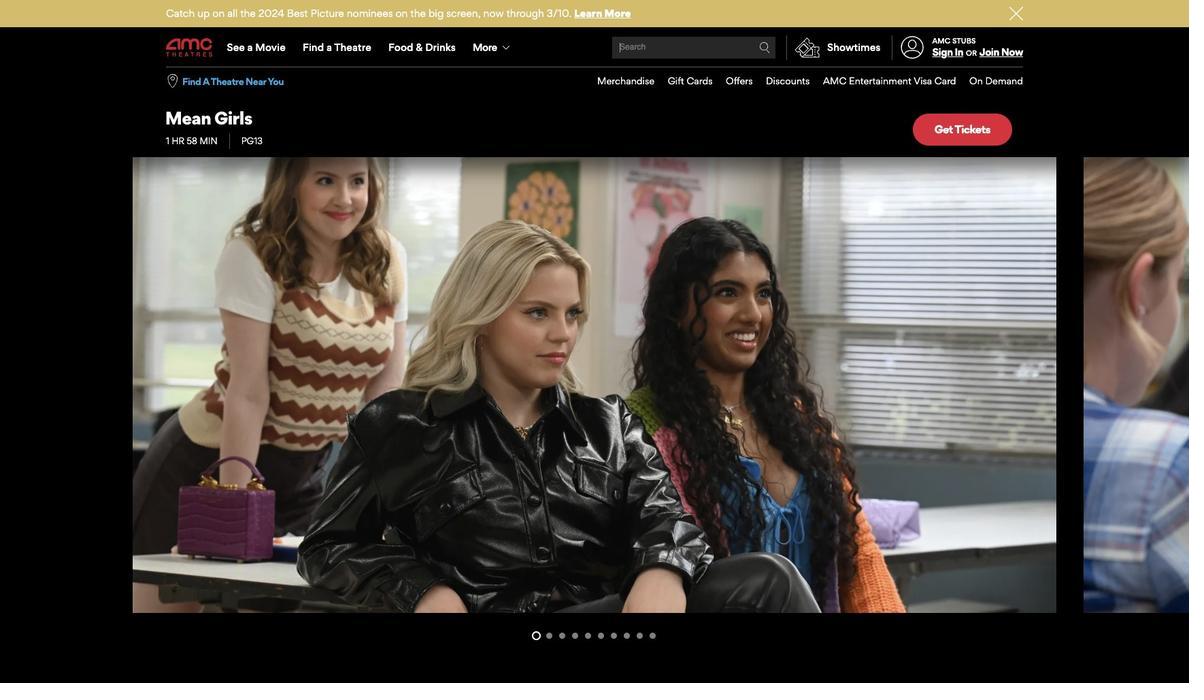 Task type: locate. For each thing, give the bounding box(es) containing it.
on
[[213, 7, 225, 20], [396, 7, 408, 20]]

menu down showtimes image
[[584, 67, 1023, 95]]

find down picture
[[303, 41, 324, 54]]

merchandise
[[597, 75, 655, 86]]

1 vertical spatial menu
[[584, 67, 1023, 95]]

theatre
[[334, 41, 371, 54], [211, 75, 244, 87]]

discounts
[[766, 75, 810, 86]]

1 vertical spatial more
[[473, 41, 497, 54]]

or
[[966, 48, 977, 58]]

picture
[[311, 7, 344, 20]]

amc inside amc stubs sign in or join now
[[933, 36, 951, 45]]

more down now
[[473, 41, 497, 54]]

58
[[187, 135, 197, 146]]

more right "learn"
[[605, 7, 631, 20]]

1 horizontal spatial a
[[327, 41, 332, 54]]

amc entertainment visa card
[[823, 75, 957, 86]]

menu down "learn"
[[166, 29, 1023, 67]]

theatre down the nominees at the left top of page
[[334, 41, 371, 54]]

movie
[[255, 41, 286, 54]]

3/10.
[[547, 7, 572, 20]]

sign
[[933, 46, 953, 59]]

submit search icon image
[[759, 42, 770, 53]]

hr
[[172, 135, 184, 146]]

merchandise link
[[584, 67, 655, 95]]

offers
[[726, 75, 753, 86]]

catch up on all the 2024 best picture nominees on the big screen, now through 3/10. learn more
[[166, 7, 631, 20]]

1 horizontal spatial amc
[[933, 36, 951, 45]]

1 horizontal spatial theatre
[[334, 41, 371, 54]]

2024
[[258, 7, 284, 20]]

0 vertical spatial amc
[[933, 36, 951, 45]]

1 vertical spatial find
[[182, 75, 201, 87]]

now
[[484, 7, 504, 20]]

theatre right a
[[211, 75, 244, 87]]

a down picture
[[327, 41, 332, 54]]

cards
[[687, 75, 713, 86]]

amc entertainment visa card link
[[810, 67, 957, 95]]

&
[[416, 41, 423, 54]]

1 a from the left
[[247, 41, 253, 54]]

0 vertical spatial find
[[303, 41, 324, 54]]

1 vertical spatial theatre
[[211, 75, 244, 87]]

mean
[[165, 107, 211, 129]]

see a movie link
[[218, 29, 294, 67]]

showtimes link
[[787, 35, 881, 60]]

learn more link
[[574, 7, 631, 20]]

1 the from the left
[[240, 7, 256, 20]]

a
[[247, 41, 253, 54], [327, 41, 332, 54]]

1 horizontal spatial on
[[396, 7, 408, 20]]

find inside find a theatre link
[[303, 41, 324, 54]]

find left a
[[182, 75, 201, 87]]

find a theatre link
[[294, 29, 380, 67]]

the
[[240, 7, 256, 20], [411, 7, 426, 20]]

amc
[[933, 36, 951, 45], [823, 75, 847, 86]]

amc up the sign
[[933, 36, 951, 45]]

theatre for a
[[334, 41, 371, 54]]

find for find a theatre
[[303, 41, 324, 54]]

pg13
[[241, 135, 263, 146]]

find
[[303, 41, 324, 54], [182, 75, 201, 87]]

0 horizontal spatial a
[[247, 41, 253, 54]]

0 horizontal spatial theatre
[[211, 75, 244, 87]]

theatre inside button
[[211, 75, 244, 87]]

on left the all
[[213, 7, 225, 20]]

1 horizontal spatial the
[[411, 7, 426, 20]]

1 horizontal spatial more
[[605, 7, 631, 20]]

food & drinks link
[[380, 29, 464, 67]]

on right the nominees at the left top of page
[[396, 7, 408, 20]]

amc down showtimes link
[[823, 75, 847, 86]]

see a movie
[[227, 41, 286, 54]]

menu containing merchandise
[[584, 67, 1023, 95]]

min
[[200, 135, 218, 146]]

you
[[268, 75, 284, 87]]

tickets
[[955, 123, 991, 136]]

offers link
[[713, 67, 753, 95]]

a right see
[[247, 41, 253, 54]]

find a theatre near you button
[[182, 75, 284, 88]]

user profile image
[[893, 36, 932, 59]]

previous slide image
[[489, 627, 530, 646]]

girls
[[214, 107, 252, 129]]

the right the all
[[240, 7, 256, 20]]

the left big
[[411, 7, 426, 20]]

on
[[970, 75, 983, 86]]

menu
[[166, 29, 1023, 67], [584, 67, 1023, 95]]

amc logo image
[[166, 38, 214, 57], [166, 38, 214, 57]]

0 horizontal spatial on
[[213, 7, 225, 20]]

2 a from the left
[[327, 41, 332, 54]]

0 horizontal spatial the
[[240, 7, 256, 20]]

entertainment
[[849, 75, 912, 86]]

0 vertical spatial theatre
[[334, 41, 371, 54]]

1 horizontal spatial find
[[303, 41, 324, 54]]

food
[[389, 41, 413, 54]]

screen,
[[447, 7, 481, 20]]

mean girls
[[165, 107, 252, 129]]

find inside find a theatre near you button
[[182, 75, 201, 87]]

0 horizontal spatial find
[[182, 75, 201, 87]]

gift
[[668, 75, 684, 86]]

food & drinks
[[389, 41, 456, 54]]

in
[[955, 46, 964, 59]]

0 vertical spatial menu
[[166, 29, 1023, 67]]

0 horizontal spatial amc
[[823, 75, 847, 86]]

theatre for a
[[211, 75, 244, 87]]

1 vertical spatial amc
[[823, 75, 847, 86]]

more
[[605, 7, 631, 20], [473, 41, 497, 54]]

0 horizontal spatial more
[[473, 41, 497, 54]]



Task type: vqa. For each thing, say whether or not it's contained in the screenshot.
Aquaman
no



Task type: describe. For each thing, give the bounding box(es) containing it.
learn
[[574, 7, 602, 20]]

card
[[935, 75, 957, 86]]

find a theatre near you
[[182, 75, 284, 87]]

1
[[166, 135, 170, 146]]

catch
[[166, 7, 195, 20]]

get
[[935, 123, 953, 136]]

showtimes image
[[787, 35, 828, 60]]

near
[[246, 75, 266, 87]]

sign in button
[[933, 46, 964, 59]]

visa
[[914, 75, 932, 86]]

join
[[980, 46, 1000, 59]]

through
[[507, 7, 544, 20]]

now
[[1002, 46, 1023, 59]]

big
[[429, 7, 444, 20]]

1 hr 58 min
[[166, 135, 218, 146]]

join now button
[[980, 46, 1023, 59]]

nominees
[[347, 7, 393, 20]]

discounts link
[[753, 67, 810, 95]]

0 vertical spatial more
[[605, 7, 631, 20]]

gift cards
[[668, 75, 713, 86]]

sign in or join amc stubs element
[[892, 29, 1023, 67]]

a
[[203, 75, 209, 87]]

best
[[287, 7, 308, 20]]

demand
[[986, 75, 1023, 86]]

get tickets link
[[913, 114, 1013, 145]]

more inside button
[[473, 41, 497, 54]]

amc for visa
[[823, 75, 847, 86]]

1 on from the left
[[213, 7, 225, 20]]

find for find a theatre near you
[[182, 75, 201, 87]]

all
[[227, 7, 238, 20]]

2 on from the left
[[396, 7, 408, 20]]

find a theatre
[[303, 41, 371, 54]]

2 the from the left
[[411, 7, 426, 20]]

a for theatre
[[327, 41, 332, 54]]

see
[[227, 41, 245, 54]]

search the AMC website text field
[[618, 43, 759, 53]]

amc for sign
[[933, 36, 951, 45]]

get tickets
[[935, 123, 991, 136]]

on demand link
[[957, 67, 1023, 95]]

gift cards link
[[655, 67, 713, 95]]

on demand
[[970, 75, 1023, 86]]

a for movie
[[247, 41, 253, 54]]

amc stubs sign in or join now
[[933, 36, 1023, 59]]

showtimes
[[828, 41, 881, 54]]

drinks
[[425, 41, 456, 54]]

menu containing more
[[166, 29, 1023, 67]]

stubs
[[953, 36, 976, 45]]

more button
[[464, 29, 521, 67]]

up
[[197, 7, 210, 20]]



